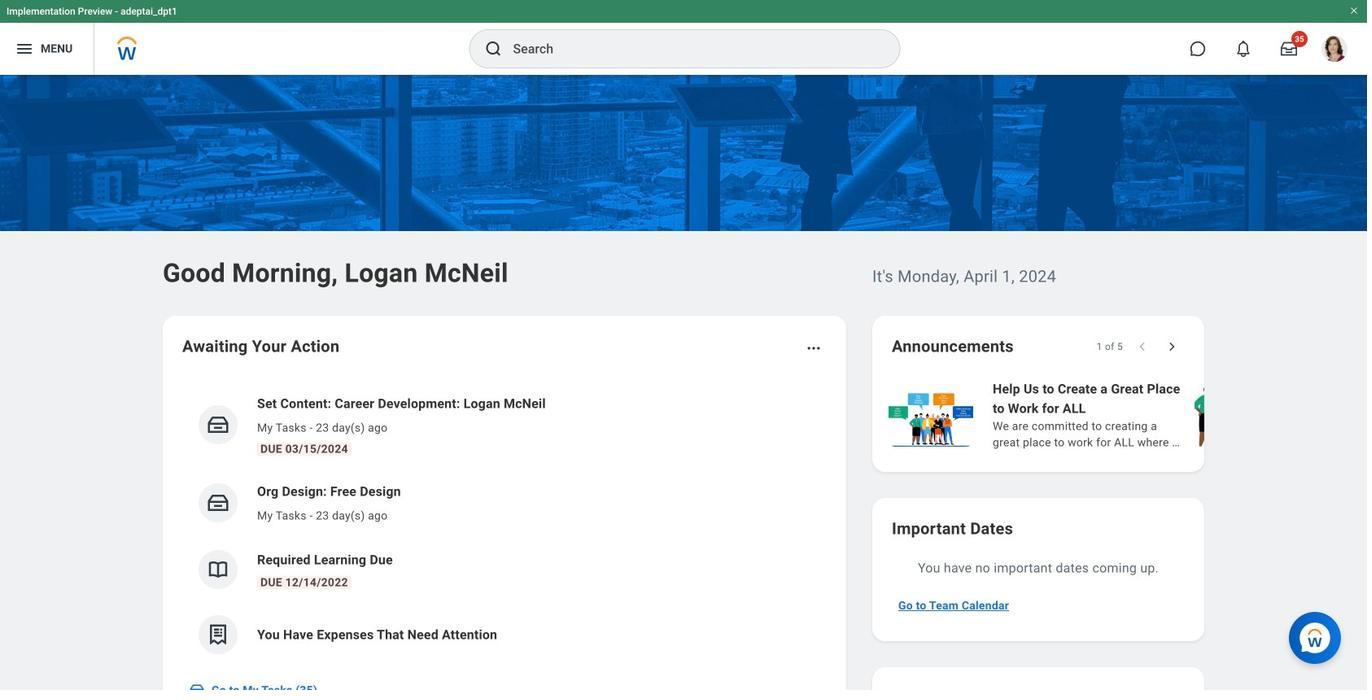 Task type: locate. For each thing, give the bounding box(es) containing it.
inbox image
[[206, 413, 230, 437], [206, 491, 230, 515]]

list
[[886, 378, 1368, 453], [182, 381, 827, 668]]

banner
[[0, 0, 1368, 75]]

justify image
[[15, 39, 34, 59]]

close environment banner image
[[1350, 6, 1360, 15]]

0 vertical spatial inbox image
[[206, 413, 230, 437]]

2 inbox image from the top
[[206, 491, 230, 515]]

0 horizontal spatial list
[[182, 381, 827, 668]]

main content
[[0, 75, 1368, 690]]

chevron left small image
[[1135, 339, 1151, 355]]

1 vertical spatial inbox image
[[206, 491, 230, 515]]

profile logan mcneil image
[[1322, 36, 1348, 65]]

book open image
[[206, 558, 230, 582]]

1 horizontal spatial list
[[886, 378, 1368, 453]]

status
[[1097, 340, 1124, 353]]



Task type: vqa. For each thing, say whether or not it's contained in the screenshot.
x small icon in R-00199 Customer Service Representative, press delete to clear value. option
no



Task type: describe. For each thing, give the bounding box(es) containing it.
dashboard expenses image
[[206, 623, 230, 647]]

inbox image
[[189, 682, 205, 690]]

related actions image
[[806, 340, 822, 357]]

chevron right small image
[[1164, 339, 1181, 355]]

1 inbox image from the top
[[206, 413, 230, 437]]

inbox large image
[[1282, 41, 1298, 57]]

notifications large image
[[1236, 41, 1252, 57]]

Search Workday  search field
[[513, 31, 867, 67]]

search image
[[484, 39, 504, 59]]



